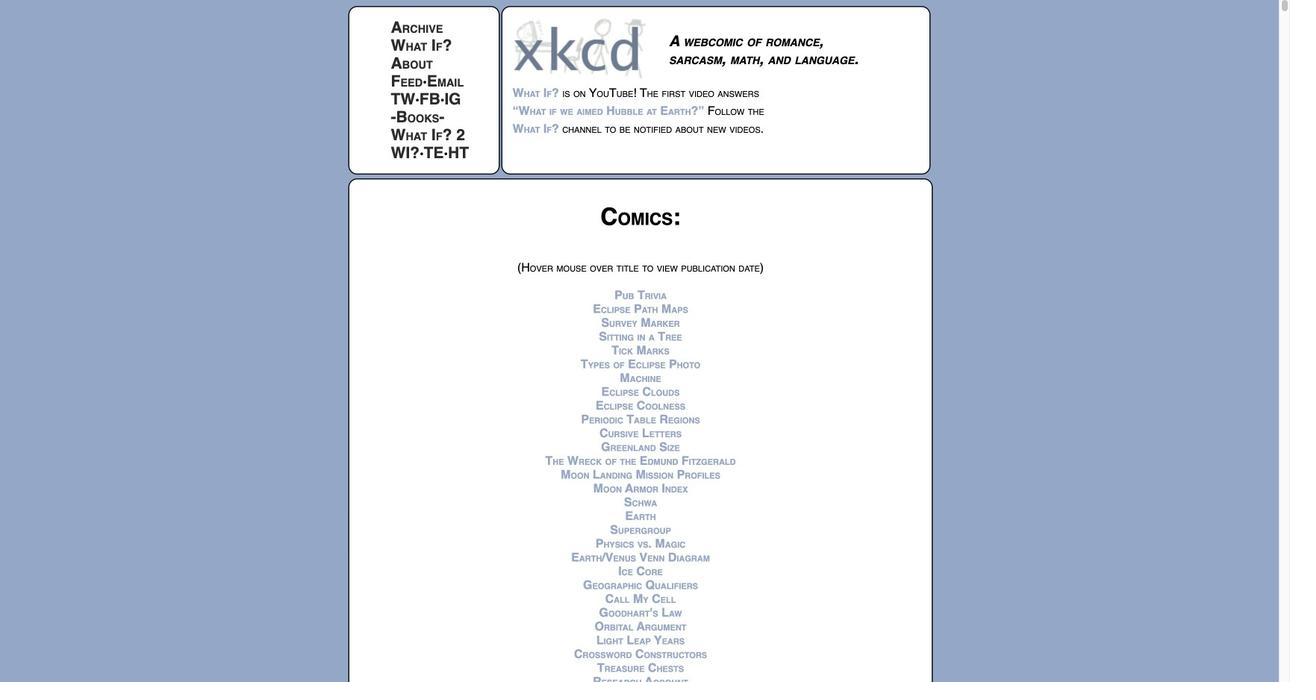 Task type: vqa. For each thing, say whether or not it's contained in the screenshot.
THE MOON LANDING MISSION PROFILES image
no



Task type: describe. For each thing, give the bounding box(es) containing it.
xkcd.com logo image
[[513, 17, 651, 79]]



